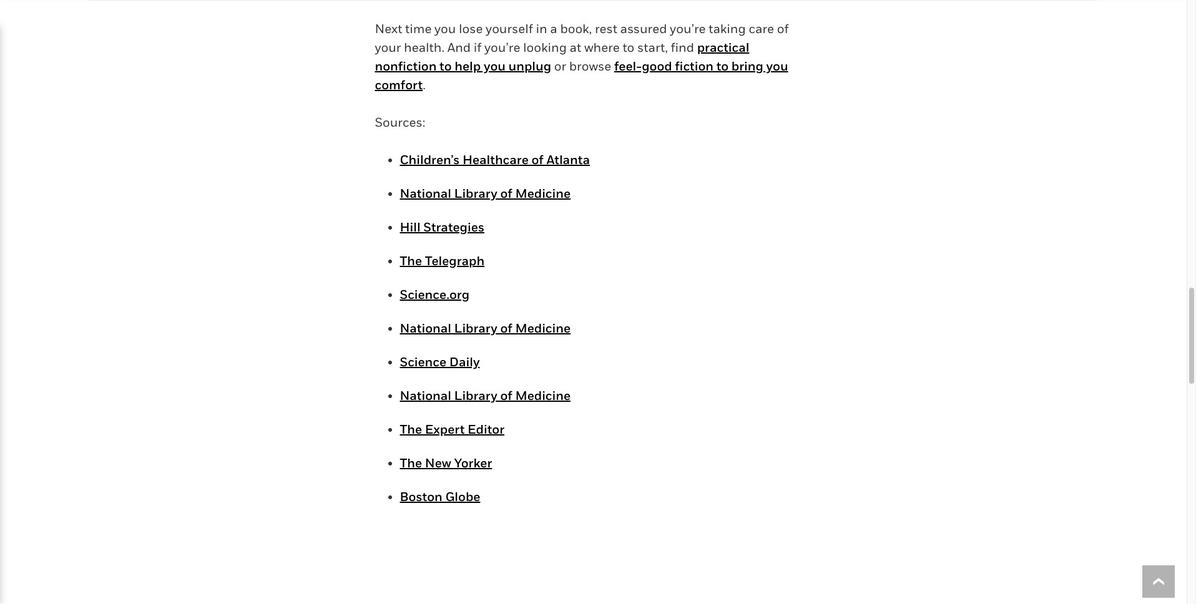 Task type: vqa. For each thing, say whether or not it's contained in the screenshot.
Careers LINK
no



Task type: describe. For each thing, give the bounding box(es) containing it.
practical nonfiction to help you unplug link
[[375, 40, 750, 74]]

telegraph
[[425, 254, 485, 269]]

yorker
[[454, 456, 492, 471]]

to inside feel-good fiction to bring you comfort
[[717, 59, 729, 74]]

nonfiction
[[375, 59, 437, 74]]

1 national library of medicine link from the top
[[400, 186, 571, 201]]

of for children's healthcare of atlanta link
[[532, 152, 544, 167]]

new
[[425, 456, 451, 471]]

atlanta
[[547, 152, 590, 167]]

boston
[[400, 490, 443, 505]]

hill strategies
[[400, 220, 485, 235]]

the telegraph link
[[400, 254, 485, 269]]

medicine for third national library of medicine link
[[515, 388, 571, 403]]

feel-good fiction to bring you comfort link
[[375, 59, 789, 92]]

if
[[474, 40, 482, 55]]

next time you lose yourself in a book, rest assured you're taking care of your health. and if you're looking at where to start, find
[[375, 21, 789, 55]]

children's healthcare of atlanta link
[[400, 152, 590, 167]]

.
[[423, 77, 426, 92]]

lose
[[459, 21, 483, 36]]

assured
[[621, 21, 667, 36]]

feel-good fiction to bring you comfort
[[375, 59, 789, 92]]

library for 2nd national library of medicine link from the top of the page
[[454, 321, 498, 336]]

browse
[[569, 59, 612, 74]]

library for 3rd national library of medicine link from the bottom
[[454, 186, 498, 201]]

3 national library of medicine link from the top
[[400, 388, 571, 403]]

healthcare
[[463, 152, 529, 167]]

or
[[554, 59, 567, 74]]

taking
[[709, 21, 746, 36]]

the for the expert editor
[[400, 422, 422, 437]]

a
[[550, 21, 558, 36]]

science
[[400, 355, 447, 370]]

unplug
[[509, 59, 552, 74]]

national for third national library of medicine link
[[400, 388, 451, 403]]

or browse
[[552, 59, 615, 74]]

your
[[375, 40, 401, 55]]

boston globe
[[400, 490, 481, 505]]

find
[[671, 40, 694, 55]]

2 national library of medicine from the top
[[400, 321, 571, 336]]

of for 2nd national library of medicine link from the top of the page
[[501, 321, 513, 336]]

practical
[[697, 40, 750, 55]]

looking
[[523, 40, 567, 55]]

the expert editor
[[400, 422, 505, 437]]

expert
[[425, 422, 465, 437]]

editor
[[468, 422, 505, 437]]

time
[[405, 21, 432, 36]]

the for the telegraph
[[400, 254, 422, 269]]

comfort
[[375, 77, 423, 92]]

feel-
[[615, 59, 642, 74]]

0 vertical spatial you're
[[670, 21, 706, 36]]

help
[[455, 59, 481, 74]]

medicine for 2nd national library of medicine link from the top of the page
[[515, 321, 571, 336]]



Task type: locate. For each thing, give the bounding box(es) containing it.
children's
[[400, 152, 460, 167]]

1 the from the top
[[400, 254, 422, 269]]

2 horizontal spatial to
[[717, 59, 729, 74]]

you're up find
[[670, 21, 706, 36]]

2 vertical spatial medicine
[[515, 388, 571, 403]]

national library of medicine link up daily
[[400, 321, 571, 336]]

0 vertical spatial national library of medicine link
[[400, 186, 571, 201]]

start,
[[638, 40, 668, 55]]

1 vertical spatial you're
[[485, 40, 520, 55]]

to left help
[[440, 59, 452, 74]]

the new yorker link
[[400, 456, 492, 471]]

3 the from the top
[[400, 456, 422, 471]]

national for 3rd national library of medicine link from the bottom
[[400, 186, 451, 201]]

national for 2nd national library of medicine link from the top of the page
[[400, 321, 451, 336]]

the left 'new'
[[400, 456, 422, 471]]

of
[[777, 21, 789, 36], [532, 152, 544, 167], [501, 186, 513, 201], [501, 321, 513, 336], [501, 388, 513, 403]]

health.
[[404, 40, 445, 55]]

rest
[[595, 21, 618, 36]]

the
[[400, 254, 422, 269], [400, 422, 422, 437], [400, 456, 422, 471]]

3 medicine from the top
[[515, 388, 571, 403]]

you
[[435, 21, 456, 36], [484, 59, 506, 74], [767, 59, 789, 74]]

3 library from the top
[[454, 388, 498, 403]]

0 vertical spatial medicine
[[515, 186, 571, 201]]

of for third national library of medicine link
[[501, 388, 513, 403]]

library for third national library of medicine link
[[454, 388, 498, 403]]

hill strategies link
[[400, 220, 485, 235]]

to
[[623, 40, 635, 55], [440, 59, 452, 74], [717, 59, 729, 74]]

1 vertical spatial medicine
[[515, 321, 571, 336]]

national library of medicine link down children's healthcare of atlanta
[[400, 186, 571, 201]]

0 vertical spatial the
[[400, 254, 422, 269]]

bring
[[732, 59, 764, 74]]

children's healthcare of atlanta
[[400, 152, 590, 167]]

2 vertical spatial national library of medicine link
[[400, 388, 571, 403]]

2 national library of medicine link from the top
[[400, 321, 571, 336]]

hill
[[400, 220, 421, 235]]

3 national library of medicine from the top
[[400, 388, 571, 403]]

the telegraph
[[400, 254, 485, 269]]

national down science
[[400, 388, 451, 403]]

1 medicine from the top
[[515, 186, 571, 201]]

globe
[[446, 490, 481, 505]]

to inside next time you lose yourself in a book, rest assured you're taking care of your health. and if you're looking at where to start, find
[[623, 40, 635, 55]]

you inside practical nonfiction to help you unplug
[[484, 59, 506, 74]]

sources:
[[375, 115, 426, 130]]

library up editor
[[454, 388, 498, 403]]

national library of medicine up daily
[[400, 321, 571, 336]]

national up science
[[400, 321, 451, 336]]

2 vertical spatial library
[[454, 388, 498, 403]]

practical nonfiction to help you unplug
[[375, 40, 750, 74]]

1 national library of medicine from the top
[[400, 186, 571, 201]]

national library of medicine up editor
[[400, 388, 571, 403]]

the down hill
[[400, 254, 422, 269]]

next
[[375, 21, 402, 36]]

to down practical
[[717, 59, 729, 74]]

yourself
[[486, 21, 533, 36]]

0 vertical spatial national
[[400, 186, 451, 201]]

0 horizontal spatial you're
[[485, 40, 520, 55]]

strategies
[[424, 220, 485, 235]]

medicine
[[515, 186, 571, 201], [515, 321, 571, 336], [515, 388, 571, 403]]

2 horizontal spatial you
[[767, 59, 789, 74]]

1 vertical spatial national library of medicine
[[400, 321, 571, 336]]

1 library from the top
[[454, 186, 498, 201]]

library up daily
[[454, 321, 498, 336]]

boston globe link
[[400, 490, 481, 505]]

0 vertical spatial national library of medicine
[[400, 186, 571, 201]]

2 the from the top
[[400, 422, 422, 437]]

science.org link
[[400, 287, 470, 302]]

you inside next time you lose yourself in a book, rest assured you're taking care of your health. and if you're looking at where to start, find
[[435, 21, 456, 36]]

care
[[749, 21, 774, 36]]

library down children's healthcare of atlanta link
[[454, 186, 498, 201]]

to inside practical nonfiction to help you unplug
[[440, 59, 452, 74]]

national library of medicine down children's healthcare of atlanta
[[400, 186, 571, 201]]

in
[[536, 21, 547, 36]]

national library of medicine link
[[400, 186, 571, 201], [400, 321, 571, 336], [400, 388, 571, 403]]

of inside next time you lose yourself in a book, rest assured you're taking care of your health. and if you're looking at where to start, find
[[777, 21, 789, 36]]

you're down yourself in the top left of the page
[[485, 40, 520, 55]]

2 vertical spatial national
[[400, 388, 451, 403]]

book,
[[560, 21, 592, 36]]

2 medicine from the top
[[515, 321, 571, 336]]

1 vertical spatial the
[[400, 422, 422, 437]]

0 horizontal spatial to
[[440, 59, 452, 74]]

good
[[642, 59, 672, 74]]

the new yorker
[[400, 456, 492, 471]]

you're
[[670, 21, 706, 36], [485, 40, 520, 55]]

where
[[585, 40, 620, 55]]

library
[[454, 186, 498, 201], [454, 321, 498, 336], [454, 388, 498, 403]]

1 vertical spatial library
[[454, 321, 498, 336]]

the expert editor link
[[400, 422, 505, 437]]

daily
[[450, 355, 480, 370]]

2 national from the top
[[400, 321, 451, 336]]

national library of medicine link up editor
[[400, 388, 571, 403]]

2 vertical spatial the
[[400, 456, 422, 471]]

science daily
[[400, 355, 480, 370]]

of for 3rd national library of medicine link from the bottom
[[501, 186, 513, 201]]

at
[[570, 40, 582, 55]]

1 national from the top
[[400, 186, 451, 201]]

science.org
[[400, 287, 470, 302]]

science daily link
[[400, 355, 480, 370]]

1 vertical spatial national library of medicine link
[[400, 321, 571, 336]]

1 horizontal spatial to
[[623, 40, 635, 55]]

national down children's
[[400, 186, 451, 201]]

you right bring
[[767, 59, 789, 74]]

and
[[448, 40, 471, 55]]

0 horizontal spatial you
[[435, 21, 456, 36]]

the for the new yorker
[[400, 456, 422, 471]]

you up and
[[435, 21, 456, 36]]

to up feel-
[[623, 40, 635, 55]]

2 library from the top
[[454, 321, 498, 336]]

fiction
[[675, 59, 714, 74]]

1 vertical spatial national
[[400, 321, 451, 336]]

you inside feel-good fiction to bring you comfort
[[767, 59, 789, 74]]

national library of medicine
[[400, 186, 571, 201], [400, 321, 571, 336], [400, 388, 571, 403]]

medicine for 3rd national library of medicine link from the bottom
[[515, 186, 571, 201]]

national
[[400, 186, 451, 201], [400, 321, 451, 336], [400, 388, 451, 403]]

the left expert
[[400, 422, 422, 437]]

3 national from the top
[[400, 388, 451, 403]]

0 vertical spatial library
[[454, 186, 498, 201]]

2 vertical spatial national library of medicine
[[400, 388, 571, 403]]

you right help
[[484, 59, 506, 74]]

1 horizontal spatial you
[[484, 59, 506, 74]]

1 horizontal spatial you're
[[670, 21, 706, 36]]



